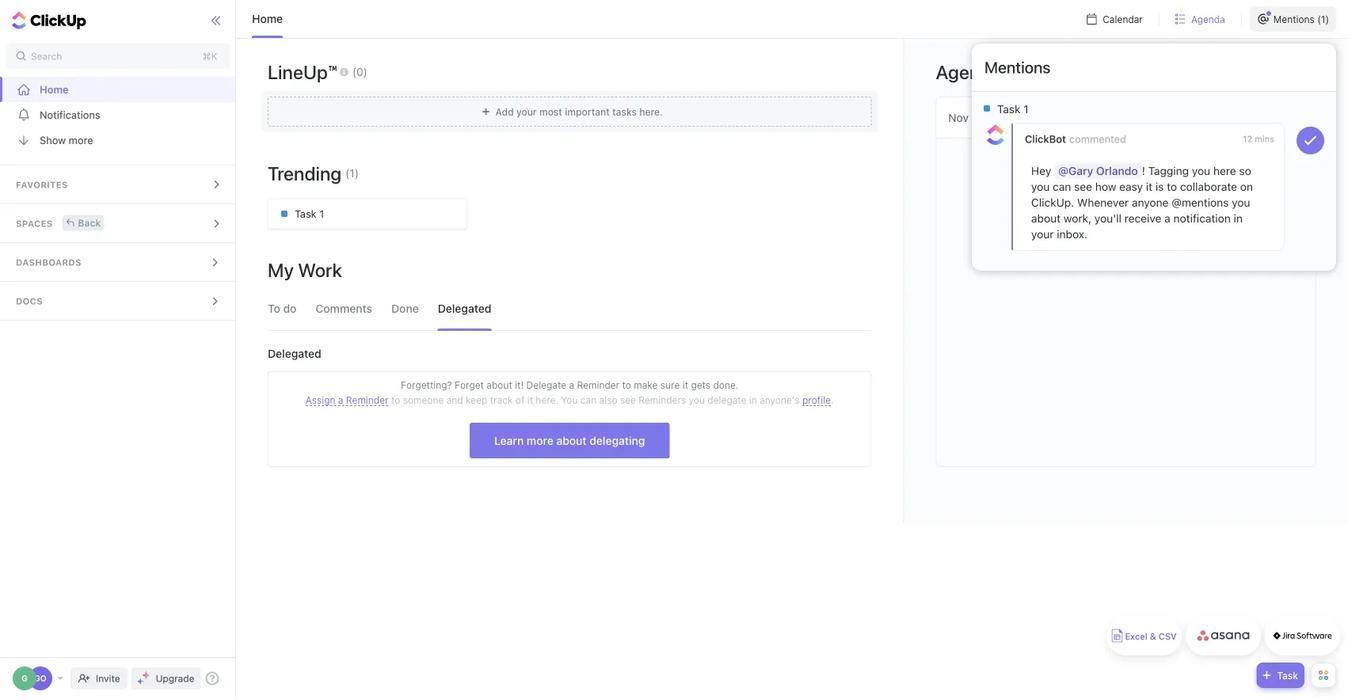 Task type: describe. For each thing, give the bounding box(es) containing it.
can inside forgetting? forget about it! delegate a reminder to make sure it gets done. assign a reminder to someone and keep track of it here. you can also see reminders you delegate in anyone's profile .
[[580, 394, 597, 406]]

learn more about delegating link
[[470, 423, 670, 458]]

done.
[[713, 379, 738, 390]]

track
[[490, 394, 513, 406]]

in inside ! tagging you here so you can see how easy it is to collaborate on clickup. whenever anyone @mentions you about work, you'll receive a notification in your inbox.
[[1234, 212, 1243, 225]]

clickbot commented
[[1025, 133, 1126, 145]]

see inside ! tagging you here so you can see how easy it is to collaborate on clickup. whenever anyone @mentions you about work, you'll receive a notification in your inbox.
[[1074, 180, 1092, 193]]

receive
[[1125, 212, 1161, 225]]

0 vertical spatial reminder
[[577, 379, 620, 390]]

lineup
[[268, 61, 328, 83]]

collaborate
[[1180, 180, 1237, 193]]

here
[[1213, 164, 1236, 177]]

trending
[[268, 162, 342, 185]]

you inside forgetting? forget about it! delegate a reminder to make sure it gets done. assign a reminder to someone and keep track of it here. you can also see reminders you delegate in anyone's profile .
[[689, 394, 705, 406]]

about for learn more about delegating
[[556, 434, 587, 447]]

!
[[1142, 164, 1145, 177]]

@gary orlando button
[[1054, 163, 1142, 179]]

selected
[[1126, 158, 1165, 169]]

forgetting?
[[401, 379, 452, 390]]

0 horizontal spatial to
[[391, 394, 400, 406]]

keep
[[466, 394, 487, 406]]

it for is
[[1146, 180, 1153, 193]]

delegating
[[589, 434, 645, 447]]

show
[[40, 134, 66, 146]]

learn
[[494, 434, 524, 447]]

commented
[[1069, 133, 1126, 145]]

‎task 1 inside ‎task 1 link
[[295, 208, 324, 220]]

(0)
[[352, 65, 367, 78]]

excel & csv
[[1125, 632, 1177, 642]]

upgrade link
[[131, 668, 201, 690]]

csv
[[1159, 632, 1177, 642]]

you down so
[[1232, 196, 1250, 209]]

show more
[[40, 134, 93, 146]]

2 vertical spatial it
[[527, 394, 533, 406]]

easy
[[1119, 180, 1143, 193]]

profile
[[802, 394, 831, 406]]

0 vertical spatial home
[[252, 12, 283, 25]]

my work
[[268, 259, 342, 281]]

upgrade
[[156, 673, 194, 684]]

mentions for mentions
[[985, 58, 1051, 76]]

gets
[[691, 379, 711, 390]]

notifications link
[[0, 102, 236, 128]]

0 horizontal spatial reminder
[[346, 394, 389, 406]]

hey
[[1031, 164, 1051, 177]]

and
[[446, 394, 463, 406]]

! tagging you here so you can see how easy it is to collaborate on clickup. whenever anyone @mentions you about work, you'll receive a notification in your inbox.
[[1031, 164, 1256, 241]]

assign a reminder link
[[306, 394, 389, 406]]

it for gets
[[683, 379, 688, 390]]

you'll
[[1094, 212, 1122, 225]]

more for show
[[69, 134, 93, 146]]

about for forgetting? forget about it! delegate a reminder to make sure it gets done. assign a reminder to someone and keep track of it here. you can also see reminders you delegate in anyone's profile .
[[487, 379, 512, 390]]

2 vertical spatial a
[[338, 394, 343, 406]]

see inside forgetting? forget about it! delegate a reminder to make sure it gets done. assign a reminder to someone and keep track of it here. you can also see reminders you delegate in anyone's profile .
[[620, 394, 636, 406]]

excel & csv link
[[1106, 616, 1182, 656]]

tagging
[[1148, 164, 1189, 177]]

you up collaborate
[[1192, 164, 1210, 177]]

how
[[1095, 180, 1116, 193]]

you down hey
[[1031, 180, 1050, 193]]

due
[[1076, 158, 1093, 169]]

today
[[1235, 112, 1263, 123]]

hey @gary orlando
[[1031, 164, 1138, 177]]

you
[[561, 394, 578, 406]]

to inside ! tagging you here so you can see how easy it is to collaborate on clickup. whenever anyone @mentions you about work, you'll receive a notification in your inbox.
[[1167, 180, 1177, 193]]

also
[[599, 394, 617, 406]]

sidebar navigation
[[0, 0, 236, 699]]

.
[[831, 394, 834, 406]]

clickbot
[[1025, 133, 1066, 145]]

on inside ! tagging you here so you can see how easy it is to collaborate on clickup. whenever anyone @mentions you about work, you'll receive a notification in your inbox.
[[1240, 180, 1253, 193]]

the
[[1109, 158, 1124, 169]]

mins
[[1255, 134, 1274, 144]]

is
[[1156, 180, 1164, 193]]

⌘k
[[202, 51, 217, 62]]

your
[[1031, 228, 1054, 241]]

a inside ! tagging you here so you can see how easy it is to collaborate on clickup. whenever anyone @mentions you about work, you'll receive a notification in your inbox.
[[1164, 212, 1170, 225]]

forgetting? forget about it! delegate a reminder to make sure it gets done. assign a reminder to someone and keep track of it here. you can also see reminders you delegate in anyone's profile .
[[306, 379, 834, 406]]

1 vertical spatial agenda
[[936, 61, 1001, 83]]

task
[[1277, 670, 1298, 681]]

appear
[[1207, 158, 1238, 169]]

(1) for mentions
[[1317, 13, 1329, 25]]

whenever
[[1077, 196, 1129, 209]]

‎task 1 link
[[268, 199, 466, 229]]

anyone
[[1132, 196, 1169, 209]]

profile link
[[802, 394, 831, 406]]

@mentions
[[1172, 196, 1229, 209]]

mentions for mentions (1)
[[1273, 13, 1315, 25]]

delegate
[[526, 379, 566, 390]]

trending (1)
[[268, 162, 359, 185]]



Task type: locate. For each thing, give the bounding box(es) containing it.
0 horizontal spatial 1
[[319, 208, 324, 220]]

make
[[634, 379, 658, 390]]

excel
[[1125, 632, 1147, 642]]

work
[[298, 259, 342, 281]]

1 vertical spatial it
[[683, 379, 688, 390]]

reminder up also
[[577, 379, 620, 390]]

my
[[268, 259, 294, 281]]

‎task
[[997, 103, 1021, 116], [295, 208, 317, 220]]

1 vertical spatial reminders
[[639, 394, 686, 406]]

& left csv
[[1150, 632, 1156, 642]]

can inside ! tagging you here so you can see how easy it is to collaborate on clickup. whenever anyone @mentions you about work, you'll receive a notification in your inbox.
[[1053, 180, 1071, 193]]

1 horizontal spatial see
[[1074, 180, 1092, 193]]

0 vertical spatial mentions
[[1273, 13, 1315, 25]]

1 vertical spatial about
[[487, 379, 512, 390]]

back
[[78, 217, 101, 229]]

1 vertical spatial 1
[[319, 208, 324, 220]]

you down gets
[[689, 394, 705, 406]]

to right is
[[1167, 180, 1177, 193]]

0 vertical spatial see
[[1074, 180, 1092, 193]]

0 horizontal spatial ‎task
[[295, 208, 317, 220]]

home inside sidebar navigation
[[40, 84, 69, 95]]

0 vertical spatial reminders
[[1026, 158, 1073, 169]]

here. down 12
[[1241, 158, 1264, 169]]

0 horizontal spatial ‎task 1
[[295, 208, 324, 220]]

inbox.
[[1057, 228, 1088, 241]]

1 horizontal spatial here.
[[1241, 158, 1264, 169]]

2 horizontal spatial a
[[1164, 212, 1170, 225]]

favorites
[[16, 180, 68, 190]]

home
[[252, 12, 283, 25], [40, 84, 69, 95]]

‎task 1
[[997, 103, 1029, 116], [295, 208, 324, 220]]

agenda
[[1191, 13, 1225, 25], [936, 61, 1001, 83]]

1 vertical spatial ‎task 1
[[295, 208, 324, 220]]

2 horizontal spatial about
[[1031, 212, 1061, 225]]

‎task 1 down trending (1)
[[295, 208, 324, 220]]

reminders down sure
[[639, 394, 686, 406]]

reminders
[[1026, 158, 1073, 169], [639, 394, 686, 406]]

reminders inside forgetting? forget about it! delegate a reminder to make sure it gets done. assign a reminder to someone and keep track of it here. you can also see reminders you delegate in anyone's profile .
[[639, 394, 686, 406]]

‎task inside ‎task 1 link
[[295, 208, 317, 220]]

notification
[[1173, 212, 1231, 225]]

1 vertical spatial (1)
[[345, 167, 359, 180]]

delegate
[[708, 394, 746, 406]]

1 horizontal spatial ‎task 1
[[997, 103, 1029, 116]]

reminder
[[577, 379, 620, 390], [346, 394, 389, 406]]

0 horizontal spatial here.
[[536, 394, 558, 406]]

will
[[1190, 158, 1204, 169]]

orlando
[[1096, 164, 1138, 177]]

& for excel
[[1150, 632, 1156, 642]]

1 horizontal spatial 1
[[1024, 103, 1029, 116]]

dashboards
[[16, 257, 81, 268]]

docs
[[16, 296, 43, 307]]

1 horizontal spatial reminders
[[1026, 158, 1073, 169]]

0 vertical spatial here.
[[1241, 158, 1264, 169]]

&
[[1016, 158, 1023, 169], [1150, 632, 1156, 642]]

0 horizontal spatial agenda
[[936, 61, 1001, 83]]

‎task down "trending"
[[295, 208, 317, 220]]

12 mins
[[1243, 134, 1274, 144]]

2 horizontal spatial to
[[1167, 180, 1177, 193]]

more for learn
[[527, 434, 553, 447]]

mentions (1)
[[1273, 13, 1329, 25]]

here. inside forgetting? forget about it! delegate a reminder to make sure it gets done. assign a reminder to someone and keep track of it here. you can also see reminders you delegate in anyone's profile .
[[536, 394, 558, 406]]

you
[[1192, 164, 1210, 177], [1031, 180, 1050, 193], [1232, 196, 1250, 209], [689, 394, 705, 406]]

can right you
[[580, 394, 597, 406]]

1 horizontal spatial more
[[527, 434, 553, 447]]

back link
[[62, 215, 104, 231]]

1 horizontal spatial (1)
[[1317, 13, 1329, 25]]

1 vertical spatial to
[[622, 379, 631, 390]]

0 vertical spatial can
[[1053, 180, 1071, 193]]

home link
[[0, 77, 236, 102]]

0 vertical spatial agenda
[[1191, 13, 1225, 25]]

reminders down clickbot
[[1026, 158, 1073, 169]]

1 vertical spatial in
[[749, 394, 757, 406]]

tasks
[[988, 158, 1014, 169]]

0 vertical spatial to
[[1167, 180, 1177, 193]]

1 vertical spatial see
[[620, 394, 636, 406]]

0 vertical spatial a
[[1164, 212, 1170, 225]]

about inside forgetting? forget about it! delegate a reminder to make sure it gets done. assign a reminder to someone and keep track of it here. you can also see reminders you delegate in anyone's profile .
[[487, 379, 512, 390]]

to left "someone" on the left
[[391, 394, 400, 406]]

1 vertical spatial here.
[[536, 394, 558, 406]]

on left the the on the top right of page
[[1095, 158, 1107, 169]]

it!
[[515, 379, 524, 390]]

1
[[1024, 103, 1029, 116], [319, 208, 324, 220]]

search
[[31, 51, 62, 62]]

1 vertical spatial mentions
[[985, 58, 1051, 76]]

0 horizontal spatial reminders
[[639, 394, 686, 406]]

2 horizontal spatial it
[[1146, 180, 1153, 193]]

can up clickup.
[[1053, 180, 1071, 193]]

12
[[1243, 134, 1252, 144]]

1 horizontal spatial ‎task
[[997, 103, 1021, 116]]

more
[[69, 134, 93, 146], [527, 434, 553, 447]]

notifications
[[40, 109, 100, 121]]

1 vertical spatial a
[[569, 379, 574, 390]]

it left is
[[1146, 180, 1153, 193]]

0 horizontal spatial home
[[40, 84, 69, 95]]

date
[[1167, 158, 1187, 169]]

here. down delegate
[[536, 394, 558, 406]]

0 horizontal spatial about
[[487, 379, 512, 390]]

see
[[1074, 180, 1092, 193], [620, 394, 636, 406]]

it inside ! tagging you here so you can see how easy it is to collaborate on clickup. whenever anyone @mentions you about work, you'll receive a notification in your inbox.
[[1146, 180, 1153, 193]]

about inside ! tagging you here so you can see how easy it is to collaborate on clickup. whenever anyone @mentions you about work, you'll receive a notification in your inbox.
[[1031, 212, 1061, 225]]

(1) for trending
[[345, 167, 359, 180]]

it right of
[[527, 394, 533, 406]]

1 horizontal spatial on
[[1240, 180, 1253, 193]]

‎task 1 up clickbot
[[997, 103, 1029, 116]]

forget
[[455, 379, 484, 390]]

0 horizontal spatial it
[[527, 394, 533, 406]]

(1)
[[1317, 13, 1329, 25], [345, 167, 359, 180]]

1 horizontal spatial reminder
[[577, 379, 620, 390]]

0 vertical spatial it
[[1146, 180, 1153, 193]]

1 vertical spatial on
[[1240, 180, 1253, 193]]

a
[[1164, 212, 1170, 225], [569, 379, 574, 390], [338, 394, 343, 406]]

(1) inside trending (1)
[[345, 167, 359, 180]]

here.
[[1241, 158, 1264, 169], [536, 394, 558, 406]]

1 up clickbot
[[1024, 103, 1029, 116]]

2 vertical spatial to
[[391, 394, 400, 406]]

1 horizontal spatial a
[[569, 379, 574, 390]]

reminder right assign
[[346, 394, 389, 406]]

about up your
[[1031, 212, 1061, 225]]

& for tasks
[[1016, 158, 1023, 169]]

2 vertical spatial about
[[556, 434, 587, 447]]

assign
[[306, 394, 335, 406]]

more down notifications on the left top
[[69, 134, 93, 146]]

0 vertical spatial &
[[1016, 158, 1023, 169]]

1 inside ‎task 1 link
[[319, 208, 324, 220]]

tasks & reminders due on the selected date will appear here.
[[988, 158, 1264, 169]]

0 horizontal spatial in
[[749, 394, 757, 406]]

in inside forgetting? forget about it! delegate a reminder to make sure it gets done. assign a reminder to someone and keep track of it here. you can also see reminders you delegate in anyone's profile .
[[749, 394, 757, 406]]

1 horizontal spatial can
[[1053, 180, 1071, 193]]

in
[[1234, 212, 1243, 225], [749, 394, 757, 406]]

& right "tasks"
[[1016, 158, 1023, 169]]

0 vertical spatial more
[[69, 134, 93, 146]]

0 horizontal spatial can
[[580, 394, 597, 406]]

1 horizontal spatial home
[[252, 12, 283, 25]]

‎task up "tasks"
[[997, 103, 1021, 116]]

favorites button
[[0, 166, 236, 204]]

to left make
[[622, 379, 631, 390]]

1 vertical spatial more
[[527, 434, 553, 447]]

a down anyone
[[1164, 212, 1170, 225]]

0 horizontal spatial more
[[69, 134, 93, 146]]

1 horizontal spatial mentions
[[1273, 13, 1315, 25]]

anyone's
[[760, 394, 800, 406]]

work,
[[1064, 212, 1092, 225]]

0 horizontal spatial a
[[338, 394, 343, 406]]

mentions
[[1273, 13, 1315, 25], [985, 58, 1051, 76]]

on down so
[[1240, 180, 1253, 193]]

home up notifications on the left top
[[40, 84, 69, 95]]

1 vertical spatial &
[[1150, 632, 1156, 642]]

0 horizontal spatial on
[[1095, 158, 1107, 169]]

sure
[[660, 379, 680, 390]]

so
[[1239, 164, 1251, 177]]

more inside sidebar navigation
[[69, 134, 93, 146]]

more right learn
[[527, 434, 553, 447]]

0 vertical spatial in
[[1234, 212, 1243, 225]]

calendar
[[1103, 13, 1143, 25]]

1 vertical spatial can
[[580, 394, 597, 406]]

on
[[1095, 158, 1107, 169], [1240, 180, 1253, 193]]

1 vertical spatial ‎task
[[295, 208, 317, 220]]

a right assign
[[338, 394, 343, 406]]

can
[[1053, 180, 1071, 193], [580, 394, 597, 406]]

0 vertical spatial 1
[[1024, 103, 1029, 116]]

0 horizontal spatial mentions
[[985, 58, 1051, 76]]

see right also
[[620, 394, 636, 406]]

a up you
[[569, 379, 574, 390]]

1 horizontal spatial &
[[1150, 632, 1156, 642]]

in right notification
[[1234, 212, 1243, 225]]

1 vertical spatial reminder
[[346, 394, 389, 406]]

in right delegate
[[749, 394, 757, 406]]

today button
[[1229, 108, 1269, 127]]

0 vertical spatial on
[[1095, 158, 1107, 169]]

invite
[[96, 673, 120, 684]]

clickup.
[[1031, 196, 1074, 209]]

1 vertical spatial home
[[40, 84, 69, 95]]

delegated
[[268, 347, 321, 360]]

0 vertical spatial about
[[1031, 212, 1061, 225]]

1 down trending (1)
[[319, 208, 324, 220]]

1 horizontal spatial it
[[683, 379, 688, 390]]

it
[[1146, 180, 1153, 193], [683, 379, 688, 390], [527, 394, 533, 406]]

0 vertical spatial ‎task
[[997, 103, 1021, 116]]

0 horizontal spatial &
[[1016, 158, 1023, 169]]

learn more about delegating
[[494, 434, 645, 447]]

someone
[[403, 394, 444, 406]]

@gary
[[1058, 164, 1093, 177]]

1 horizontal spatial to
[[622, 379, 631, 390]]

0 horizontal spatial (1)
[[345, 167, 359, 180]]

0 vertical spatial (1)
[[1317, 13, 1329, 25]]

home up the lineup
[[252, 12, 283, 25]]

to
[[1167, 180, 1177, 193], [622, 379, 631, 390], [391, 394, 400, 406]]

about down you
[[556, 434, 587, 447]]

1 horizontal spatial about
[[556, 434, 587, 447]]

1 horizontal spatial in
[[1234, 212, 1243, 225]]

it right sure
[[683, 379, 688, 390]]

0 horizontal spatial see
[[620, 394, 636, 406]]

about up track
[[487, 379, 512, 390]]

of
[[516, 394, 525, 406]]

see down hey @gary orlando
[[1074, 180, 1092, 193]]

0 vertical spatial ‎task 1
[[997, 103, 1029, 116]]

1 horizontal spatial agenda
[[1191, 13, 1225, 25]]



Task type: vqa. For each thing, say whether or not it's contained in the screenshot.
on within ! Tagging you here so you can see how easy it is to collaborate on ClickUp. Whenever anyone @mentions you about work, you'll receive a notification in your inbox.
yes



